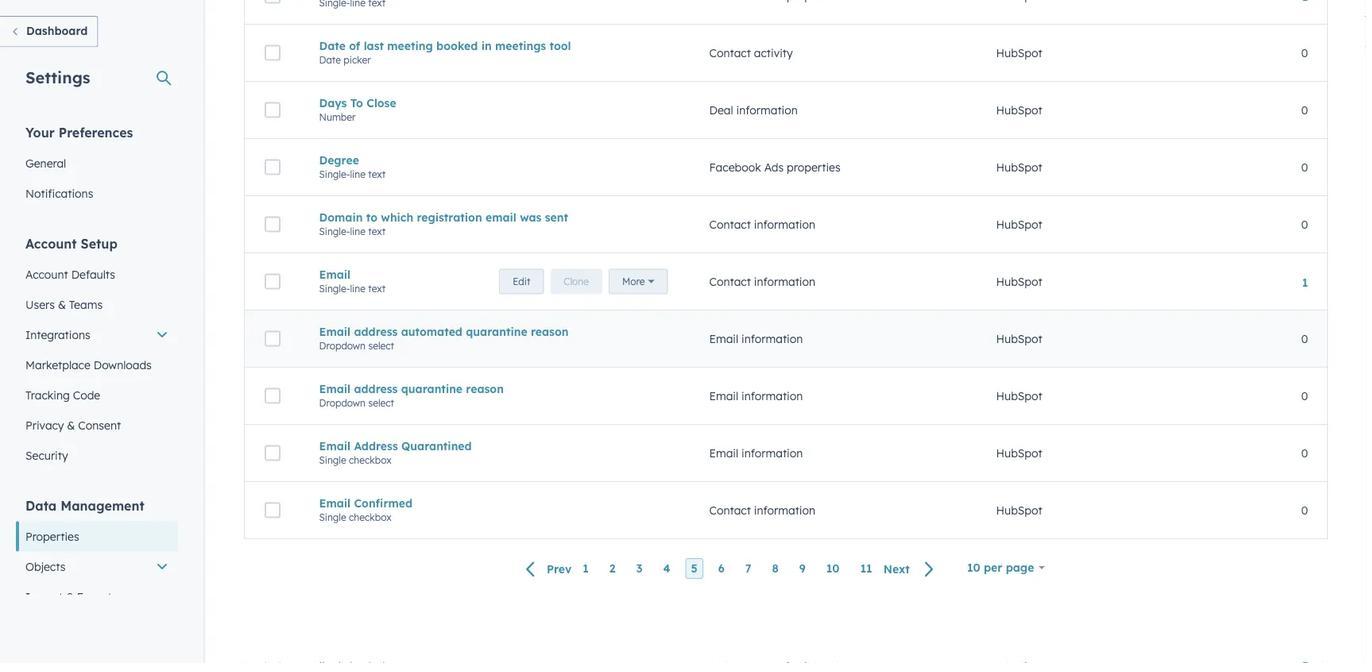 Task type: describe. For each thing, give the bounding box(es) containing it.
contact information for domain to which registration email was sent
[[709, 218, 815, 231]]

edit button
[[499, 269, 544, 294]]

email single-line text
[[319, 268, 386, 295]]

information for days to close
[[736, 103, 798, 117]]

data management
[[25, 498, 144, 514]]

properties
[[787, 160, 841, 174]]

edit
[[513, 276, 530, 288]]

dropdown inside email address quarantine reason dropdown select
[[319, 397, 366, 409]]

data management element
[[16, 497, 178, 643]]

4 button
[[658, 559, 676, 579]]

6 hubspot from the top
[[996, 332, 1042, 346]]

line for degree
[[350, 168, 365, 180]]

5 hubspot from the top
[[996, 275, 1042, 289]]

account for account setup
[[25, 236, 77, 252]]

account for account defaults
[[25, 267, 68, 281]]

facebook ads properties
[[709, 160, 841, 174]]

contact activity
[[709, 46, 793, 60]]

clone button
[[550, 269, 602, 294]]

single- for email
[[319, 283, 350, 295]]

data
[[25, 498, 57, 514]]

0 for date of last meeting booked in meetings tool
[[1301, 46, 1308, 60]]

6
[[718, 562, 725, 576]]

10 button
[[821, 559, 845, 579]]

email inside email confirmed single checkbox
[[319, 496, 351, 510]]

last
[[364, 39, 384, 53]]

pagination navigation
[[516, 559, 944, 580]]

account setup element
[[16, 235, 178, 471]]

was
[[520, 210, 542, 224]]

email inside 'email single-line text'
[[319, 268, 351, 282]]

more for the bottommost more popup button
[[723, 346, 746, 358]]

days to close number
[[319, 96, 396, 123]]

11 button
[[855, 559, 878, 579]]

settings
[[25, 67, 90, 87]]

email inside email address automated quarantine reason dropdown select
[[319, 325, 351, 339]]

booked
[[436, 39, 478, 53]]

general link
[[16, 148, 178, 178]]

8
[[772, 562, 779, 576]]

0 vertical spatial 1
[[1302, 275, 1308, 289]]

5 button
[[686, 559, 703, 579]]

security
[[25, 449, 68, 463]]

integrations button
[[16, 320, 178, 350]]

meeting
[[387, 39, 433, 53]]

dashboard
[[26, 24, 88, 38]]

email address quarantine reason button
[[319, 382, 671, 396]]

tab panel containing date of last meeting booked in meetings tool
[[231, 0, 1341, 597]]

information for email confirmed
[[754, 504, 815, 518]]

per
[[984, 561, 1002, 575]]

email address automated quarantine reason button
[[319, 325, 671, 339]]

email address quarantined button
[[319, 439, 671, 453]]

properties
[[25, 530, 79, 544]]

more for more popup button to the top
[[622, 276, 645, 288]]

0 for degree
[[1301, 160, 1308, 174]]

objects
[[25, 560, 65, 574]]

import & export
[[25, 590, 112, 604]]

clone
[[564, 276, 589, 288]]

prev button
[[516, 559, 577, 580]]

5 0 from the top
[[1301, 332, 1308, 346]]

6 button
[[713, 559, 730, 579]]

which
[[381, 210, 413, 224]]

code
[[73, 388, 100, 402]]

0 for email confirmed
[[1301, 504, 1308, 518]]

address for automated
[[354, 325, 398, 339]]

notifications link
[[16, 178, 178, 209]]

7
[[745, 562, 751, 576]]

single inside email confirmed single checkbox
[[319, 512, 346, 524]]

general
[[25, 156, 66, 170]]

degree button
[[319, 153, 671, 167]]

tracking
[[25, 388, 70, 402]]

export
[[77, 590, 112, 604]]

1 vertical spatial more button
[[710, 339, 769, 364]]

3 contact from the top
[[709, 275, 751, 289]]

0 for email address quarantine reason
[[1301, 389, 1308, 403]]

0 for email address quarantined
[[1301, 446, 1308, 460]]

quarantine inside email address quarantine reason dropdown select
[[401, 382, 463, 396]]

marketplace downloads link
[[16, 350, 178, 380]]

sent
[[545, 210, 568, 224]]

hubspot for date of last meeting booked in meetings tool
[[996, 46, 1042, 60]]

text for degree
[[368, 168, 386, 180]]

10 for 10 per page
[[967, 561, 980, 575]]

deal
[[709, 103, 733, 117]]

10 per page button
[[957, 552, 1055, 584]]

select inside email address quarantine reason dropdown select
[[368, 397, 394, 409]]

email inside email address quarantined single checkbox
[[319, 439, 351, 453]]

users & teams link
[[16, 290, 178, 320]]

consent
[[78, 418, 121, 432]]

defaults
[[71, 267, 115, 281]]

reason inside email address quarantine reason dropdown select
[[466, 382, 504, 396]]

close
[[367, 96, 396, 110]]

objects button
[[16, 552, 178, 582]]

hubspot for degree
[[996, 160, 1042, 174]]

import & export link
[[16, 582, 178, 612]]

days to close button
[[319, 96, 671, 110]]

single inside email address quarantined single checkbox
[[319, 454, 346, 466]]

days
[[319, 96, 347, 110]]

prev
[[547, 562, 572, 576]]

date of last meeting booked in meetings tool button
[[319, 39, 671, 53]]

dashboard link
[[0, 16, 98, 47]]

quarantined
[[401, 439, 472, 453]]

10 per page
[[967, 561, 1034, 575]]

line inside domain to which registration email was sent single-line text
[[350, 225, 365, 237]]

0 horizontal spatial 1 button
[[577, 559, 594, 579]]

tracking code link
[[16, 380, 178, 410]]

downloads
[[94, 358, 152, 372]]

of
[[349, 39, 360, 53]]

next
[[883, 562, 910, 576]]

ads
[[764, 160, 784, 174]]

email information for email address quarantined
[[709, 446, 803, 460]]

marketplace
[[25, 358, 90, 372]]

to
[[350, 96, 363, 110]]

privacy & consent
[[25, 418, 121, 432]]

checkbox inside email confirmed single checkbox
[[349, 512, 392, 524]]

email address quarantine reason dropdown select
[[319, 382, 504, 409]]

import
[[25, 590, 63, 604]]

hubspot for domain to which registration email was sent
[[996, 218, 1042, 231]]

select inside email address automated quarantine reason dropdown select
[[368, 340, 394, 352]]

next button
[[878, 559, 944, 580]]



Task type: vqa. For each thing, say whether or not it's contained in the screenshot.
1st Link opens in a new window image
no



Task type: locate. For each thing, give the bounding box(es) containing it.
3 hubspot from the top
[[996, 160, 1042, 174]]

account up account defaults
[[25, 236, 77, 252]]

contact for domain to which registration email was sent
[[709, 218, 751, 231]]

1 button
[[1302, 275, 1308, 289], [577, 559, 594, 579]]

1 vertical spatial text
[[368, 225, 386, 237]]

domain to which registration email was sent single-line text
[[319, 210, 568, 237]]

users
[[25, 298, 55, 312]]

0 horizontal spatial quarantine
[[401, 382, 463, 396]]

1 0 from the top
[[1301, 46, 1308, 60]]

address inside email address quarantine reason dropdown select
[[354, 382, 398, 396]]

3 single- from the top
[[319, 283, 350, 295]]

in
[[481, 39, 492, 53]]

4
[[663, 562, 670, 576]]

date of last meeting booked in meetings tool date picker
[[319, 39, 571, 66]]

hubspot for email confirmed
[[996, 504, 1042, 518]]

text inside domain to which registration email was sent single-line text
[[368, 225, 386, 237]]

0 vertical spatial dropdown
[[319, 340, 366, 352]]

privacy & consent link
[[16, 410, 178, 441]]

single-
[[319, 168, 350, 180], [319, 225, 350, 237], [319, 283, 350, 295]]

1 account from the top
[[25, 236, 77, 252]]

single- down degree
[[319, 168, 350, 180]]

1 vertical spatial select
[[368, 397, 394, 409]]

email button
[[319, 268, 487, 282]]

3
[[636, 562, 643, 576]]

quarantine down email address automated quarantine reason dropdown select
[[401, 382, 463, 396]]

single- for degree
[[319, 168, 350, 180]]

preferences
[[59, 124, 133, 140]]

hubspot for days to close
[[996, 103, 1042, 117]]

0 vertical spatial text
[[368, 168, 386, 180]]

reason inside email address automated quarantine reason dropdown select
[[531, 325, 569, 339]]

10 inside button
[[826, 562, 840, 576]]

select
[[368, 340, 394, 352], [368, 397, 394, 409]]

address
[[354, 439, 398, 453]]

automated
[[401, 325, 462, 339]]

8 button
[[767, 559, 784, 579]]

3 contact information from the top
[[709, 504, 815, 518]]

3 text from the top
[[368, 283, 386, 295]]

1 vertical spatial line
[[350, 225, 365, 237]]

9 button
[[794, 559, 811, 579]]

8 hubspot from the top
[[996, 446, 1042, 460]]

10 left per
[[967, 561, 980, 575]]

0 vertical spatial quarantine
[[466, 325, 527, 339]]

address
[[354, 325, 398, 339], [354, 382, 398, 396]]

0 vertical spatial email information
[[709, 332, 803, 346]]

1 horizontal spatial 10
[[967, 561, 980, 575]]

line inside 'email single-line text'
[[350, 283, 365, 295]]

your
[[25, 124, 55, 140]]

7 hubspot from the top
[[996, 389, 1042, 403]]

11
[[860, 562, 872, 576]]

account defaults link
[[16, 259, 178, 290]]

text inside 'email single-line text'
[[368, 283, 386, 295]]

text down email button
[[368, 283, 386, 295]]

0 vertical spatial line
[[350, 168, 365, 180]]

1 horizontal spatial 1
[[1302, 275, 1308, 289]]

0 vertical spatial date
[[319, 39, 346, 53]]

10 for 10
[[826, 562, 840, 576]]

text up to
[[368, 168, 386, 180]]

1 single from the top
[[319, 454, 346, 466]]

date left of
[[319, 39, 346, 53]]

picker
[[344, 54, 371, 66]]

line down degree
[[350, 168, 365, 180]]

& for teams
[[58, 298, 66, 312]]

information for email address quarantined
[[741, 446, 803, 460]]

0 horizontal spatial more
[[622, 276, 645, 288]]

contact for date of last meeting booked in meetings tool
[[709, 46, 751, 60]]

single- inside 'email single-line text'
[[319, 283, 350, 295]]

& left export
[[66, 590, 74, 604]]

1 vertical spatial address
[[354, 382, 398, 396]]

hubspot for email address quarantined
[[996, 446, 1042, 460]]

1 vertical spatial &
[[67, 418, 75, 432]]

dropdown up address
[[319, 397, 366, 409]]

1 vertical spatial more
[[723, 346, 746, 358]]

3 email information from the top
[[709, 446, 803, 460]]

integrations
[[25, 328, 90, 342]]

setup
[[81, 236, 117, 252]]

line down email button
[[350, 283, 365, 295]]

1 inside pagination navigation
[[583, 562, 589, 576]]

2 dropdown from the top
[[319, 397, 366, 409]]

7 0 from the top
[[1301, 446, 1308, 460]]

domain to which registration email was sent button
[[319, 210, 671, 224]]

1 vertical spatial 1 button
[[577, 559, 594, 579]]

select up address
[[368, 397, 394, 409]]

1 contact from the top
[[709, 46, 751, 60]]

2 line from the top
[[350, 225, 365, 237]]

single- down email button
[[319, 283, 350, 295]]

account up users
[[25, 267, 68, 281]]

1 text from the top
[[368, 168, 386, 180]]

1 vertical spatial account
[[25, 267, 68, 281]]

8 0 from the top
[[1301, 504, 1308, 518]]

dropdown down 'email single-line text' at left top
[[319, 340, 366, 352]]

& for export
[[66, 590, 74, 604]]

9
[[799, 562, 806, 576]]

properties link
[[16, 522, 178, 552]]

1 line from the top
[[350, 168, 365, 180]]

2 email information from the top
[[709, 389, 803, 403]]

2 hubspot from the top
[[996, 103, 1042, 117]]

quarantine inside email address automated quarantine reason dropdown select
[[466, 325, 527, 339]]

email inside email address quarantine reason dropdown select
[[319, 382, 351, 396]]

1 horizontal spatial quarantine
[[466, 325, 527, 339]]

0 vertical spatial reason
[[531, 325, 569, 339]]

2 contact information from the top
[[709, 275, 815, 289]]

degree
[[319, 153, 359, 167]]

0 horizontal spatial more button
[[609, 269, 668, 294]]

users & teams
[[25, 298, 103, 312]]

teams
[[69, 298, 103, 312]]

hubspot for email address quarantine reason
[[996, 389, 1042, 403]]

9 hubspot from the top
[[996, 504, 1042, 518]]

dropdown inside email address automated quarantine reason dropdown select
[[319, 340, 366, 352]]

2 contact from the top
[[709, 218, 751, 231]]

account
[[25, 236, 77, 252], [25, 267, 68, 281]]

address down 'email single-line text' at left top
[[354, 325, 398, 339]]

degree single-line text
[[319, 153, 386, 180]]

text for email
[[368, 283, 386, 295]]

line for email
[[350, 283, 365, 295]]

0 for domain to which registration email was sent
[[1301, 218, 1308, 231]]

1 horizontal spatial 1 button
[[1302, 275, 1308, 289]]

2 account from the top
[[25, 267, 68, 281]]

1 single- from the top
[[319, 168, 350, 180]]

1 email information from the top
[[709, 332, 803, 346]]

email address automated quarantine reason dropdown select
[[319, 325, 569, 352]]

contact information for email confirmed
[[709, 504, 815, 518]]

1 vertical spatial date
[[319, 54, 341, 66]]

quarantine down edit
[[466, 325, 527, 339]]

1 horizontal spatial more button
[[710, 339, 769, 364]]

facebook
[[709, 160, 761, 174]]

4 contact from the top
[[709, 504, 751, 518]]

address inside email address automated quarantine reason dropdown select
[[354, 325, 398, 339]]

line down the "domain"
[[350, 225, 365, 237]]

1 checkbox from the top
[[349, 454, 392, 466]]

0 vertical spatial single
[[319, 454, 346, 466]]

meetings
[[495, 39, 546, 53]]

0 vertical spatial single-
[[319, 168, 350, 180]]

tool
[[549, 39, 571, 53]]

0 vertical spatial &
[[58, 298, 66, 312]]

single
[[319, 454, 346, 466], [319, 512, 346, 524]]

0
[[1301, 46, 1308, 60], [1301, 103, 1308, 117], [1301, 160, 1308, 174], [1301, 218, 1308, 231], [1301, 332, 1308, 346], [1301, 389, 1308, 403], [1301, 446, 1308, 460], [1301, 504, 1308, 518]]

2 vertical spatial &
[[66, 590, 74, 604]]

tracking code
[[25, 388, 100, 402]]

1 address from the top
[[354, 325, 398, 339]]

hubspot
[[996, 46, 1042, 60], [996, 103, 1042, 117], [996, 160, 1042, 174], [996, 218, 1042, 231], [996, 275, 1042, 289], [996, 332, 1042, 346], [996, 389, 1042, 403], [996, 446, 1042, 460], [996, 504, 1042, 518]]

line inside the degree single-line text
[[350, 168, 365, 180]]

email confirmed button
[[319, 496, 671, 510]]

notifications
[[25, 186, 93, 200]]

account defaults
[[25, 267, 115, 281]]

1 horizontal spatial reason
[[531, 325, 569, 339]]

1 contact information from the top
[[709, 218, 815, 231]]

1 hubspot from the top
[[996, 46, 1042, 60]]

address up address
[[354, 382, 398, 396]]

2 date from the top
[[319, 54, 341, 66]]

quarantine
[[466, 325, 527, 339], [401, 382, 463, 396]]

single- inside domain to which registration email was sent single-line text
[[319, 225, 350, 237]]

1 horizontal spatial more
[[723, 346, 746, 358]]

0 vertical spatial account
[[25, 236, 77, 252]]

2 vertical spatial single-
[[319, 283, 350, 295]]

marketplace downloads
[[25, 358, 152, 372]]

1 dropdown from the top
[[319, 340, 366, 352]]

0 vertical spatial more button
[[609, 269, 668, 294]]

0 vertical spatial select
[[368, 340, 394, 352]]

1 select from the top
[[368, 340, 394, 352]]

1 vertical spatial single-
[[319, 225, 350, 237]]

2 text from the top
[[368, 225, 386, 237]]

1 vertical spatial checkbox
[[349, 512, 392, 524]]

date left picker
[[319, 54, 341, 66]]

4 hubspot from the top
[[996, 218, 1042, 231]]

10 inside popup button
[[967, 561, 980, 575]]

privacy
[[25, 418, 64, 432]]

activity
[[754, 46, 793, 60]]

tab panel
[[231, 0, 1341, 597]]

page
[[1006, 561, 1034, 575]]

single- inside the degree single-line text
[[319, 168, 350, 180]]

3 line from the top
[[350, 283, 365, 295]]

2
[[609, 562, 616, 576]]

2 button
[[604, 559, 621, 579]]

address for quarantine
[[354, 382, 398, 396]]

2 single from the top
[[319, 512, 346, 524]]

select up email address quarantine reason dropdown select at the bottom of the page
[[368, 340, 394, 352]]

0 for days to close
[[1301, 103, 1308, 117]]

text inside the degree single-line text
[[368, 168, 386, 180]]

10
[[967, 561, 980, 575], [826, 562, 840, 576]]

single- down the "domain"
[[319, 225, 350, 237]]

0 horizontal spatial 1
[[583, 562, 589, 576]]

reason down the email address automated quarantine reason "button"
[[466, 382, 504, 396]]

information for email address quarantine reason
[[741, 389, 803, 403]]

2 0 from the top
[[1301, 103, 1308, 117]]

2 vertical spatial line
[[350, 283, 365, 295]]

1 vertical spatial contact information
[[709, 275, 815, 289]]

text down to
[[368, 225, 386, 237]]

2 vertical spatial text
[[368, 283, 386, 295]]

checkbox down the confirmed at left bottom
[[349, 512, 392, 524]]

deal information
[[709, 103, 798, 117]]

0 vertical spatial 1 button
[[1302, 275, 1308, 289]]

4 0 from the top
[[1301, 218, 1308, 231]]

1 vertical spatial 1
[[583, 562, 589, 576]]

1 vertical spatial single
[[319, 512, 346, 524]]

& right "privacy"
[[67, 418, 75, 432]]

email address quarantined single checkbox
[[319, 439, 472, 466]]

registration
[[417, 210, 482, 224]]

checkbox down address
[[349, 454, 392, 466]]

0 vertical spatial checkbox
[[349, 454, 392, 466]]

domain
[[319, 210, 363, 224]]

checkbox inside email address quarantined single checkbox
[[349, 454, 392, 466]]

2 single- from the top
[[319, 225, 350, 237]]

1 vertical spatial quarantine
[[401, 382, 463, 396]]

& for consent
[[67, 418, 75, 432]]

2 checkbox from the top
[[349, 512, 392, 524]]

10 right the 9
[[826, 562, 840, 576]]

reason
[[531, 325, 569, 339], [466, 382, 504, 396]]

information for domain to which registration email was sent
[[754, 218, 815, 231]]

7 button
[[740, 559, 757, 579]]

1 date from the top
[[319, 39, 346, 53]]

& right users
[[58, 298, 66, 312]]

reason down clone
[[531, 325, 569, 339]]

security link
[[16, 441, 178, 471]]

account setup
[[25, 236, 117, 252]]

& inside data management element
[[66, 590, 74, 604]]

to
[[366, 210, 378, 224]]

0 vertical spatial contact information
[[709, 218, 815, 231]]

your preferences element
[[16, 124, 178, 209]]

3 0 from the top
[[1301, 160, 1308, 174]]

0 horizontal spatial reason
[[466, 382, 504, 396]]

email information for email address quarantine reason
[[709, 389, 803, 403]]

2 address from the top
[[354, 382, 398, 396]]

5
[[691, 562, 698, 576]]

1 vertical spatial email information
[[709, 389, 803, 403]]

your preferences
[[25, 124, 133, 140]]

email
[[486, 210, 516, 224]]

0 vertical spatial more
[[622, 276, 645, 288]]

0 vertical spatial address
[[354, 325, 398, 339]]

confirmed
[[354, 496, 413, 510]]

2 vertical spatial contact information
[[709, 504, 815, 518]]

1 vertical spatial reason
[[466, 382, 504, 396]]

1 vertical spatial dropdown
[[319, 397, 366, 409]]

dropdown
[[319, 340, 366, 352], [319, 397, 366, 409]]

contact for email confirmed
[[709, 504, 751, 518]]

0 horizontal spatial 10
[[826, 562, 840, 576]]

2 vertical spatial email information
[[709, 446, 803, 460]]

2 select from the top
[[368, 397, 394, 409]]

6 0 from the top
[[1301, 389, 1308, 403]]



